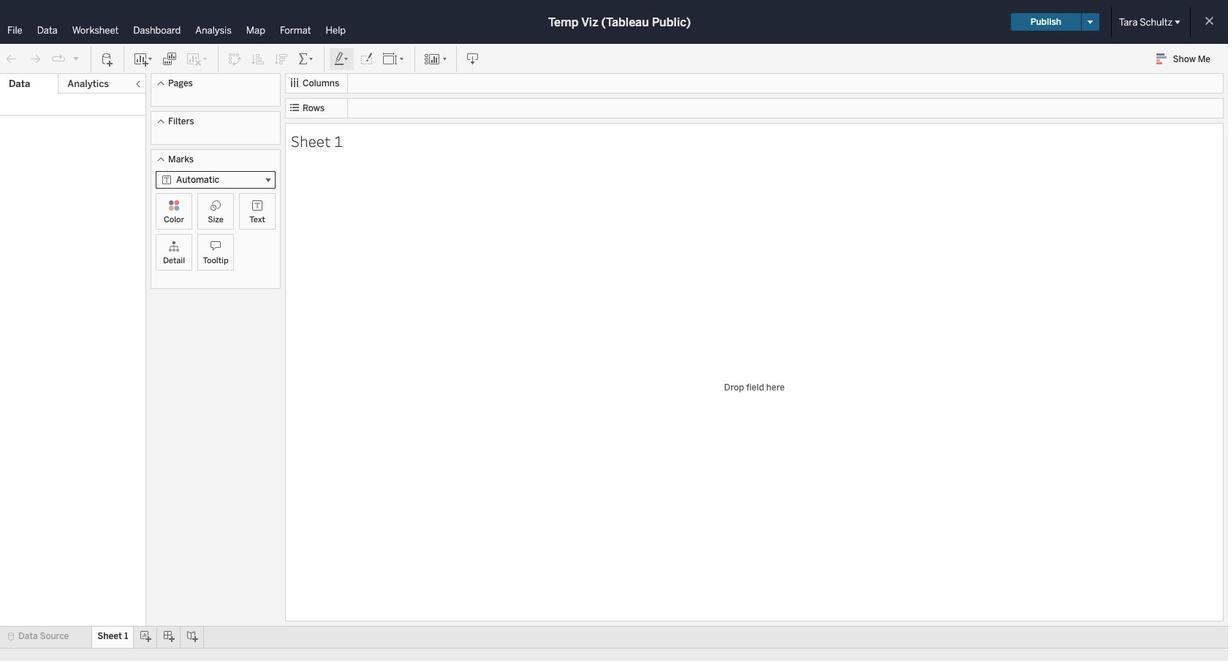 Task type: describe. For each thing, give the bounding box(es) containing it.
duplicate image
[[162, 52, 177, 66]]

download image
[[466, 52, 481, 66]]

sort ascending image
[[251, 52, 266, 66]]

new worksheet image
[[133, 52, 154, 66]]

totals image
[[298, 52, 315, 66]]

undo image
[[4, 52, 19, 66]]

collapse image
[[134, 80, 143, 89]]

sort descending image
[[274, 52, 289, 66]]

replay animation image
[[72, 54, 80, 63]]

clear sheet image
[[186, 52, 209, 66]]

redo image
[[28, 52, 42, 66]]

replay animation image
[[51, 52, 66, 66]]



Task type: vqa. For each thing, say whether or not it's contained in the screenshot.
Collapse image
yes



Task type: locate. For each thing, give the bounding box(es) containing it.
highlight image
[[334, 52, 350, 66]]

swap rows and columns image
[[228, 52, 242, 66]]

format workbook image
[[359, 52, 374, 66]]

new data source image
[[100, 52, 115, 66]]

show/hide cards image
[[424, 52, 448, 66]]

fit image
[[383, 52, 406, 66]]



